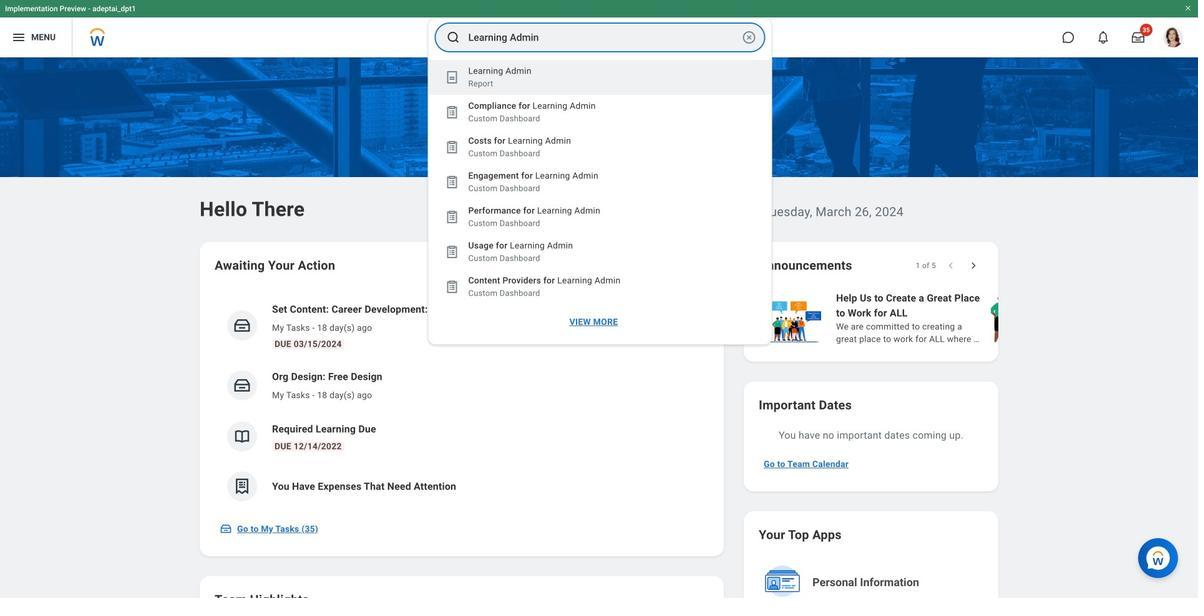Task type: describe. For each thing, give the bounding box(es) containing it.
3 clipboard image from the top
[[445, 175, 460, 190]]

inbox large image
[[1132, 31, 1145, 44]]

book open image
[[233, 428, 252, 446]]

notifications large image
[[1097, 31, 1110, 44]]

1 vertical spatial inbox image
[[233, 376, 252, 395]]

task overview image
[[445, 70, 460, 85]]

1 clipboard image from the top
[[445, 105, 460, 120]]

5 clipboard image from the top
[[445, 245, 460, 260]]

suggested results list box
[[429, 60, 772, 337]]

0 horizontal spatial list
[[215, 292, 709, 512]]

chevron right small image
[[968, 260, 980, 272]]



Task type: vqa. For each thing, say whether or not it's contained in the screenshot.
book open Image
yes



Task type: locate. For each thing, give the bounding box(es) containing it.
profile logan mcneil image
[[1164, 27, 1184, 50]]

justify image
[[11, 30, 26, 45]]

inbox image
[[233, 316, 252, 335], [233, 376, 252, 395], [220, 523, 232, 536]]

clipboard image
[[445, 280, 460, 295]]

2 clipboard image from the top
[[445, 140, 460, 155]]

main content
[[0, 57, 1198, 599]]

search image
[[446, 30, 461, 45]]

dashboard expenses image
[[233, 478, 252, 496]]

4 clipboard image from the top
[[445, 210, 460, 225]]

None search field
[[428, 18, 772, 345]]

list
[[754, 290, 1198, 347], [215, 292, 709, 512]]

banner
[[0, 0, 1198, 57]]

chevron left small image
[[945, 260, 958, 272]]

Search Workday  search field
[[468, 24, 739, 51]]

2 vertical spatial inbox image
[[220, 523, 232, 536]]

0 vertical spatial inbox image
[[233, 316, 252, 335]]

x circle image
[[742, 30, 757, 45]]

1 horizontal spatial list
[[754, 290, 1198, 347]]

status
[[916, 261, 936, 271]]

clipboard image
[[445, 105, 460, 120], [445, 140, 460, 155], [445, 175, 460, 190], [445, 210, 460, 225], [445, 245, 460, 260]]

close environment banner image
[[1185, 4, 1192, 12]]



